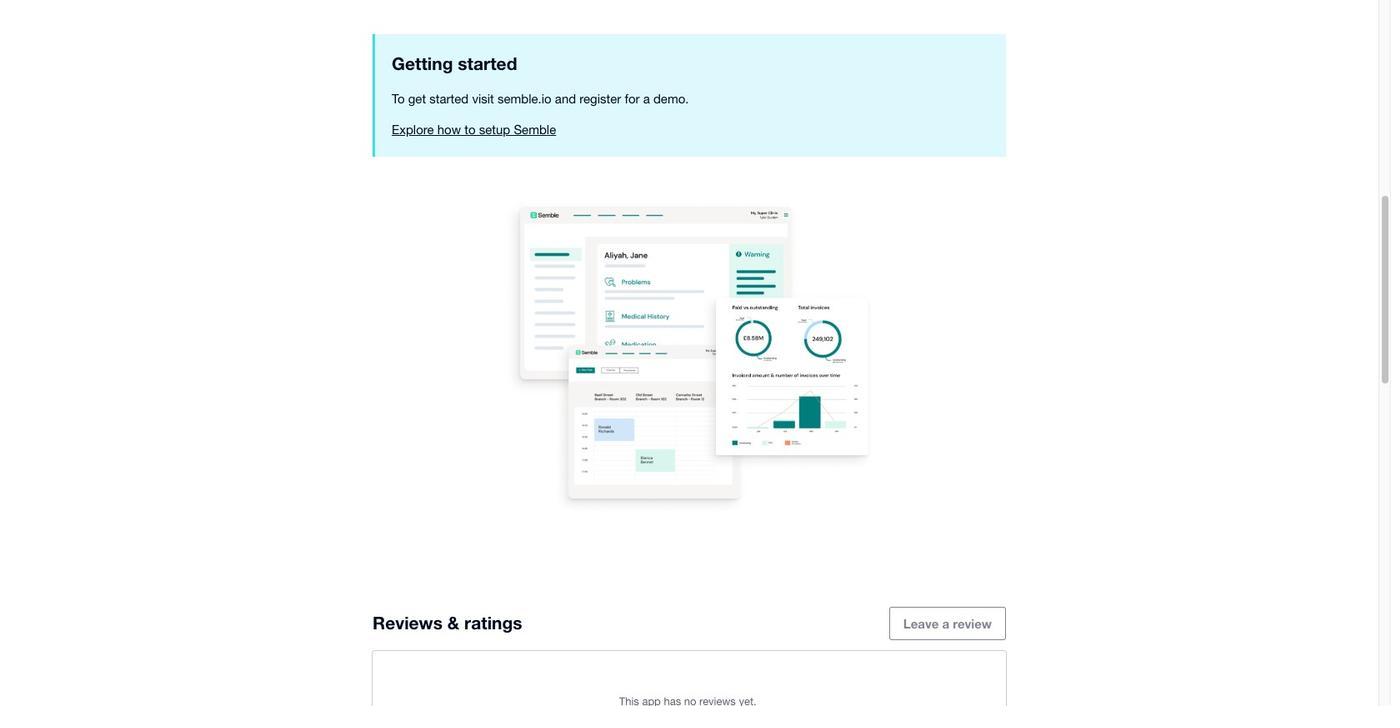 Task type: vqa. For each thing, say whether or not it's contained in the screenshot.
hear to the top
no



Task type: describe. For each thing, give the bounding box(es) containing it.
ratings
[[464, 613, 522, 633]]

semble.io
[[498, 92, 552, 106]]

1 vertical spatial started
[[430, 92, 469, 106]]

leave
[[904, 616, 939, 631]]

reviews & ratings
[[373, 613, 522, 633]]

screenshot 1 for app semble image
[[373, 190, 1006, 523]]

setup
[[479, 123, 510, 137]]

getting started
[[392, 53, 517, 74]]

explore how to setup semble
[[392, 123, 556, 137]]

to get started visit semble.io and register for a demo.
[[392, 92, 689, 106]]

leave a review
[[904, 616, 992, 631]]

to
[[464, 123, 476, 137]]

register
[[580, 92, 621, 106]]

getting
[[392, 53, 453, 74]]

get
[[408, 92, 426, 106]]



Task type: locate. For each thing, give the bounding box(es) containing it.
started
[[458, 53, 517, 74], [430, 92, 469, 106]]

a right for
[[643, 92, 650, 106]]

1 vertical spatial a
[[942, 616, 950, 631]]

explore
[[392, 123, 434, 137]]

and
[[555, 92, 576, 106]]

0 vertical spatial a
[[643, 92, 650, 106]]

explore how to setup semble link
[[392, 121, 989, 140]]

visit
[[472, 92, 494, 106]]

a right leave
[[942, 616, 950, 631]]

review
[[953, 616, 992, 631]]

for
[[625, 92, 640, 106]]

a
[[643, 92, 650, 106], [942, 616, 950, 631]]

0 vertical spatial started
[[458, 53, 517, 74]]

0 horizontal spatial a
[[643, 92, 650, 106]]

to
[[392, 92, 405, 106]]

a inside button
[[942, 616, 950, 631]]

reviews
[[373, 613, 443, 633]]

demo.
[[653, 92, 689, 106]]

started up visit
[[458, 53, 517, 74]]

&
[[447, 613, 459, 633]]

how
[[437, 123, 461, 137]]

started up how
[[430, 92, 469, 106]]

1 horizontal spatial a
[[942, 616, 950, 631]]

leave a review button
[[889, 607, 1006, 640]]

semble
[[514, 123, 556, 137]]



